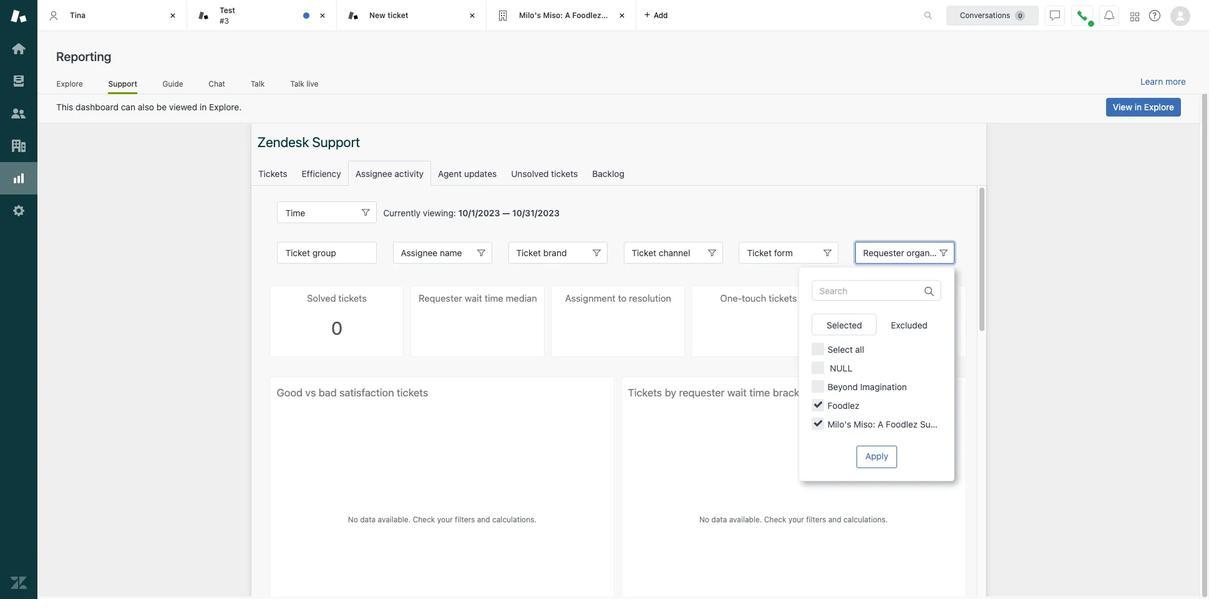 Task type: locate. For each thing, give the bounding box(es) containing it.
0 vertical spatial explore
[[57, 79, 83, 88]]

test
[[220, 6, 235, 15]]

1 talk from the left
[[251, 79, 265, 88]]

2 in from the left
[[1135, 102, 1142, 112]]

test #3
[[220, 6, 235, 25]]

a
[[565, 10, 570, 20]]

admin image
[[11, 203, 27, 219]]

2 talk from the left
[[290, 79, 304, 88]]

in
[[200, 102, 207, 112], [1135, 102, 1142, 112]]

in right viewed at the top
[[200, 102, 207, 112]]

subsidiary
[[603, 10, 642, 20]]

get started image
[[11, 41, 27, 57]]

miso:
[[543, 10, 563, 20]]

ticket
[[388, 10, 408, 20]]

add
[[654, 10, 668, 20]]

close image left add popup button
[[616, 9, 628, 22]]

tabs tab list
[[37, 0, 911, 31]]

zendesk support image
[[11, 8, 27, 24]]

explore up this
[[57, 79, 83, 88]]

new
[[369, 10, 386, 20]]

get help image
[[1149, 10, 1161, 21]]

close image left new at the top of the page
[[316, 9, 329, 22]]

talk right chat
[[251, 79, 265, 88]]

conversations
[[960, 10, 1010, 20]]

talk
[[251, 79, 265, 88], [290, 79, 304, 88]]

support link
[[108, 79, 137, 94]]

view in explore button
[[1106, 98, 1181, 117]]

talk left live
[[290, 79, 304, 88]]

1 close image from the left
[[316, 9, 329, 22]]

zendesk image
[[11, 575, 27, 591]]

1 horizontal spatial talk
[[290, 79, 304, 88]]

guide link
[[162, 79, 183, 92]]

1 vertical spatial explore
[[1144, 102, 1174, 112]]

in right view
[[1135, 102, 1142, 112]]

close image
[[316, 9, 329, 22], [466, 9, 479, 22], [616, 9, 628, 22]]

close image for milo's miso: a foodlez subsidiary
[[616, 9, 628, 22]]

1 horizontal spatial explore
[[1144, 102, 1174, 112]]

explore
[[57, 79, 83, 88], [1144, 102, 1174, 112]]

tab
[[187, 0, 337, 31]]

zendesk products image
[[1131, 12, 1139, 21]]

explore down learn more link
[[1144, 102, 1174, 112]]

add button
[[636, 0, 675, 31]]

1 in from the left
[[200, 102, 207, 112]]

talk link
[[250, 79, 265, 92]]

reporting
[[56, 49, 111, 64]]

main element
[[0, 0, 37, 600]]

close image inside the new ticket tab
[[466, 9, 479, 22]]

1 horizontal spatial close image
[[466, 9, 479, 22]]

chat link
[[208, 79, 225, 92]]

be
[[157, 102, 167, 112]]

notifications image
[[1104, 10, 1114, 20]]

#3
[[220, 16, 229, 25]]

close image left "milo's"
[[466, 9, 479, 22]]

3 close image from the left
[[616, 9, 628, 22]]

close image inside the "milo's miso: a foodlez subsidiary" tab
[[616, 9, 628, 22]]

learn more link
[[1141, 76, 1186, 87]]

talk for talk live
[[290, 79, 304, 88]]

2 close image from the left
[[466, 9, 479, 22]]

1 horizontal spatial in
[[1135, 102, 1142, 112]]

this dashboard can also be viewed in explore.
[[56, 102, 242, 112]]

2 horizontal spatial close image
[[616, 9, 628, 22]]

0 horizontal spatial talk
[[251, 79, 265, 88]]

0 horizontal spatial close image
[[316, 9, 329, 22]]

also
[[138, 102, 154, 112]]

0 horizontal spatial in
[[200, 102, 207, 112]]



Task type: describe. For each thing, give the bounding box(es) containing it.
more
[[1166, 76, 1186, 87]]

view in explore
[[1113, 102, 1174, 112]]

button displays agent's chat status as invisible. image
[[1050, 10, 1060, 20]]

new ticket tab
[[337, 0, 487, 31]]

view
[[1113, 102, 1132, 112]]

explore inside button
[[1144, 102, 1174, 112]]

support
[[108, 79, 137, 88]]

talk live
[[290, 79, 318, 88]]

customers image
[[11, 105, 27, 122]]

live
[[306, 79, 318, 88]]

reporting image
[[11, 170, 27, 187]]

close image
[[167, 9, 179, 22]]

explore.
[[209, 102, 242, 112]]

close image for new ticket
[[466, 9, 479, 22]]

close image inside tab
[[316, 9, 329, 22]]

foodlez
[[572, 10, 601, 20]]

learn
[[1141, 76, 1163, 87]]

milo's
[[519, 10, 541, 20]]

learn more
[[1141, 76, 1186, 87]]

talk live link
[[290, 79, 319, 92]]

conversations button
[[947, 5, 1039, 25]]

views image
[[11, 73, 27, 89]]

new ticket
[[369, 10, 408, 20]]

can
[[121, 102, 135, 112]]

tina tab
[[37, 0, 187, 31]]

explore link
[[56, 79, 83, 92]]

tab containing test
[[187, 0, 337, 31]]

dashboard
[[76, 102, 119, 112]]

milo's miso: a foodlez subsidiary tab
[[487, 0, 642, 31]]

talk for talk
[[251, 79, 265, 88]]

organizations image
[[11, 138, 27, 154]]

milo's miso: a foodlez subsidiary
[[519, 10, 642, 20]]

in inside button
[[1135, 102, 1142, 112]]

tina
[[70, 10, 86, 20]]

this
[[56, 102, 73, 112]]

viewed
[[169, 102, 197, 112]]

chat
[[209, 79, 225, 88]]

0 horizontal spatial explore
[[57, 79, 83, 88]]

guide
[[163, 79, 183, 88]]



Task type: vqa. For each thing, say whether or not it's contained in the screenshot.
Close icon within the New ticket tab
no



